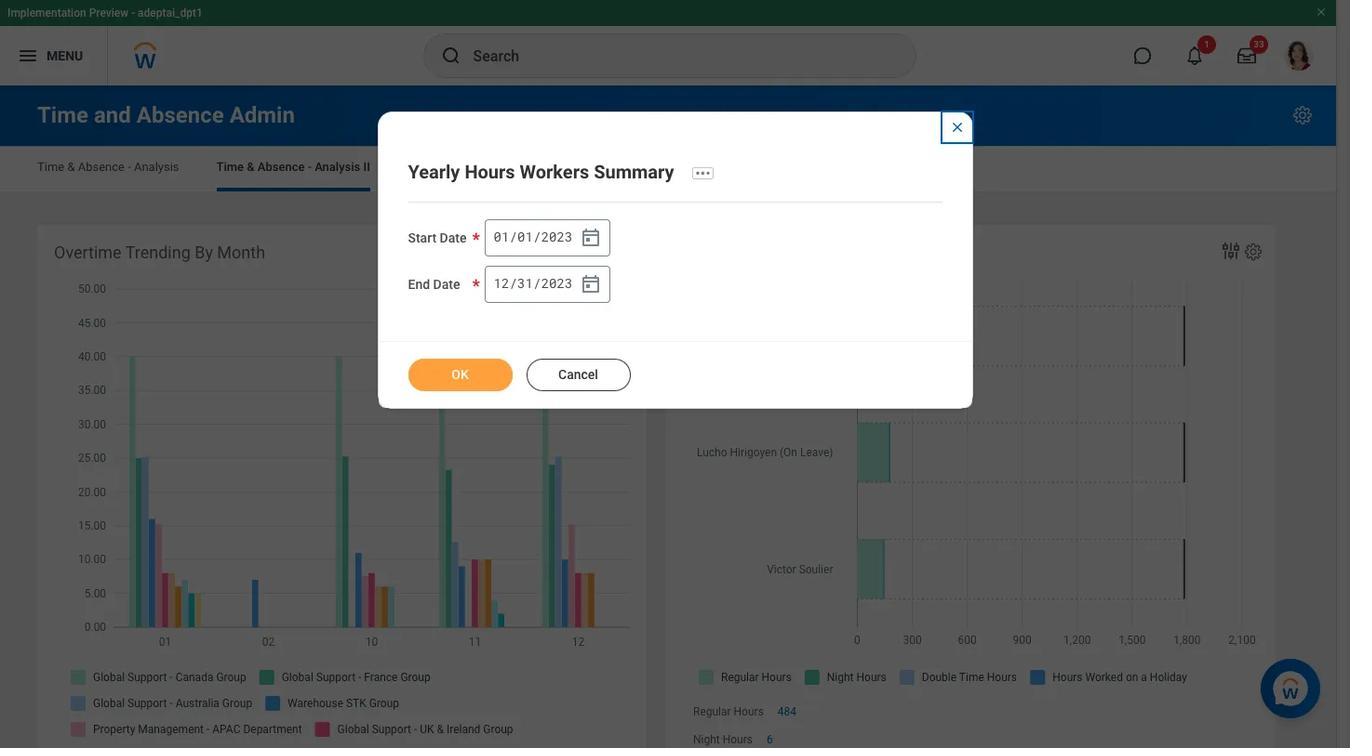 Task type: vqa. For each thing, say whether or not it's contained in the screenshot.
Comparison
no



Task type: locate. For each thing, give the bounding box(es) containing it.
ok
[[451, 368, 469, 382]]

/
[[509, 228, 517, 246], [533, 228, 541, 246], [509, 275, 517, 292], [533, 275, 541, 292]]

2 analysis from the left
[[315, 160, 360, 174]]

2 2023 from the top
[[541, 275, 572, 292]]

1 vertical spatial 2023
[[541, 275, 572, 292]]

absence
[[137, 102, 224, 128], [78, 160, 125, 174], [258, 160, 305, 174], [448, 160, 495, 174], [570, 160, 616, 174]]

1 horizontal spatial admin
[[619, 160, 654, 174]]

hours for night
[[723, 734, 753, 747]]

admin for time admin
[[722, 160, 756, 174]]

tab list
[[19, 147, 1317, 192]]

- right preview
[[131, 7, 135, 20]]

night hours
[[693, 734, 753, 747]]

time for time & absence - analysis
[[37, 160, 64, 174]]

0 horizontal spatial &
[[67, 160, 75, 174]]

01
[[494, 228, 509, 246], [517, 228, 533, 246]]

end
[[408, 277, 430, 292]]

yearly hours workers summary element
[[665, 225, 1276, 749]]

date right the start
[[440, 230, 467, 245]]

1 vertical spatial hours
[[734, 706, 764, 719]]

hours inside dialog
[[465, 161, 515, 183]]

- left 'ii'
[[308, 160, 312, 174]]

- for time & absence - audit
[[498, 160, 501, 174]]

admin
[[229, 102, 295, 128], [619, 160, 654, 174], [722, 160, 756, 174]]

absence admin
[[570, 160, 654, 174]]

- for time & absence - analysis
[[128, 160, 131, 174]]

implementation preview -   adeptai_dpt1
[[7, 7, 203, 20]]

0 horizontal spatial admin
[[229, 102, 295, 128]]

0 vertical spatial date
[[440, 230, 467, 245]]

1 horizontal spatial 01
[[517, 228, 533, 246]]

01 up 31
[[517, 228, 533, 246]]

- down and
[[128, 160, 131, 174]]

- left "audit"
[[498, 160, 501, 174]]

1 2023 from the top
[[541, 228, 572, 246]]

hours down regular hours
[[723, 734, 753, 747]]

time & absence - analysis ii
[[216, 160, 370, 174]]

time
[[37, 102, 88, 128], [37, 160, 64, 174], [216, 160, 244, 174], [407, 160, 435, 174], [691, 160, 719, 174]]

summary
[[594, 161, 674, 183]]

-
[[131, 7, 135, 20], [128, 160, 131, 174], [308, 160, 312, 174], [498, 160, 501, 174]]

& up start date
[[438, 160, 445, 174]]

01 / 01 / 2023
[[494, 228, 572, 246]]

2 & from the left
[[247, 160, 255, 174]]

time for time & absence - audit
[[407, 160, 435, 174]]

overtime trending by month element
[[37, 225, 647, 749]]

2023
[[541, 228, 572, 246], [541, 275, 572, 292]]

end date
[[408, 277, 460, 292]]

2 vertical spatial hours
[[723, 734, 753, 747]]

12
[[494, 275, 509, 292]]

3 & from the left
[[438, 160, 445, 174]]

end date group
[[485, 266, 611, 303]]

tab list containing time & absence - analysis
[[19, 147, 1317, 192]]

& for time & absence - analysis
[[67, 160, 75, 174]]

2023 inside start date "group"
[[541, 228, 572, 246]]

hours
[[465, 161, 515, 183], [734, 706, 764, 719], [723, 734, 753, 747]]

0 vertical spatial 2023
[[541, 228, 572, 246]]

analysis
[[134, 160, 179, 174], [315, 160, 360, 174]]

2023 left calendar icon
[[541, 228, 572, 246]]

1 horizontal spatial &
[[247, 160, 255, 174]]

analysis for time & absence - analysis
[[134, 160, 179, 174]]

2 horizontal spatial admin
[[722, 160, 756, 174]]

date right end
[[433, 277, 460, 292]]

1 horizontal spatial analysis
[[315, 160, 360, 174]]

0 vertical spatial hours
[[465, 161, 515, 183]]

tab list inside time and absence admin main content
[[19, 147, 1317, 192]]

01 up 12
[[494, 228, 509, 246]]

hours right regular
[[734, 706, 764, 719]]

2 horizontal spatial &
[[438, 160, 445, 174]]

1 analysis from the left
[[134, 160, 179, 174]]

search image
[[440, 45, 462, 67]]

hours right yearly
[[465, 161, 515, 183]]

ii
[[363, 160, 370, 174]]

0 horizontal spatial 01
[[494, 228, 509, 246]]

&
[[67, 160, 75, 174], [247, 160, 255, 174], [438, 160, 445, 174]]

regular
[[693, 706, 731, 719]]

analysis down time and absence admin
[[134, 160, 179, 174]]

date
[[440, 230, 467, 245], [433, 277, 460, 292]]

0 horizontal spatial analysis
[[134, 160, 179, 174]]

2023 right 31
[[541, 275, 572, 292]]

adeptai_dpt1
[[138, 7, 203, 20]]

2023 inside "end date" group
[[541, 275, 572, 292]]

implementation
[[7, 7, 86, 20]]

1 vertical spatial date
[[433, 277, 460, 292]]

notifications large image
[[1185, 47, 1204, 65]]

analysis left 'ii'
[[315, 160, 360, 174]]

calendar image
[[580, 227, 602, 249]]

& up overtime
[[67, 160, 75, 174]]

& up "month"
[[247, 160, 255, 174]]

1 & from the left
[[67, 160, 75, 174]]

date for 12 / 31 / 2023
[[433, 277, 460, 292]]

night
[[693, 734, 720, 747]]



Task type: describe. For each thing, give the bounding box(es) containing it.
by
[[195, 243, 213, 262]]

overtime
[[54, 243, 122, 262]]

yearly
[[408, 161, 460, 183]]

cancel button
[[526, 359, 630, 392]]

audit
[[504, 160, 532, 174]]

yearly hours workers summary dialog
[[377, 112, 973, 409]]

1 01 from the left
[[494, 228, 509, 246]]

regular hours
[[693, 706, 764, 719]]

2023 for 12 / 31 / 2023
[[541, 275, 572, 292]]

admin for absence admin
[[619, 160, 654, 174]]

close environment banner image
[[1316, 7, 1327, 18]]

time for time & absence - analysis ii
[[216, 160, 244, 174]]

time and absence admin main content
[[0, 86, 1336, 749]]

close view security group image
[[949, 120, 964, 135]]

time for time admin
[[691, 160, 719, 174]]

cancel
[[558, 368, 598, 382]]

31
[[517, 275, 533, 292]]

and
[[94, 102, 131, 128]]

absence for time & absence - analysis ii
[[258, 160, 305, 174]]

yearly hours workers summary
[[408, 161, 674, 183]]

absence for time and absence admin
[[137, 102, 224, 128]]

date for 01 / 01 / 2023
[[440, 230, 467, 245]]

overtime trending by month
[[54, 243, 265, 262]]

time for time and absence admin
[[37, 102, 88, 128]]

2023 for 01 / 01 / 2023
[[541, 228, 572, 246]]

workers
[[520, 161, 589, 183]]

yearly hours workers summary link
[[408, 161, 674, 183]]

absence for time & absence - analysis
[[78, 160, 125, 174]]

484
[[778, 706, 796, 719]]

analysis for time & absence - analysis ii
[[315, 160, 360, 174]]

calendar image
[[580, 273, 602, 296]]

trending
[[125, 243, 190, 262]]

implementation preview -   adeptai_dpt1 banner
[[0, 0, 1336, 86]]

start
[[408, 230, 436, 245]]

preview
[[89, 7, 129, 20]]

12 / 31 / 2023
[[494, 275, 572, 292]]

6 button
[[767, 733, 776, 748]]

484 button
[[778, 705, 799, 720]]

& for time & absence - analysis ii
[[247, 160, 255, 174]]

profile logan mcneil element
[[1273, 35, 1325, 76]]

time & absence - audit
[[407, 160, 532, 174]]

hours for yearly
[[465, 161, 515, 183]]

6
[[767, 734, 773, 747]]

- inside implementation preview -   adeptai_dpt1 "banner"
[[131, 7, 135, 20]]

- for time & absence - analysis ii
[[308, 160, 312, 174]]

& for time & absence - audit
[[438, 160, 445, 174]]

hours for regular
[[734, 706, 764, 719]]

absence for time & absence - audit
[[448, 160, 495, 174]]

time admin
[[691, 160, 756, 174]]

month
[[217, 243, 265, 262]]

start date
[[408, 230, 467, 245]]

inbox large image
[[1237, 47, 1256, 65]]

2 01 from the left
[[517, 228, 533, 246]]

time and absence admin
[[37, 102, 295, 128]]

start date group
[[485, 219, 611, 257]]

time & absence - analysis
[[37, 160, 179, 174]]

ok button
[[408, 359, 512, 392]]

configure this page image
[[1291, 104, 1314, 127]]



